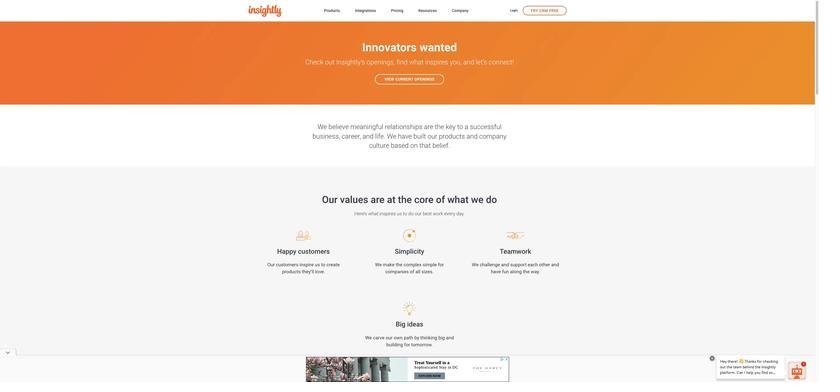 Task type: locate. For each thing, give the bounding box(es) containing it.
to inside we believe meaningful relationships are the key to a successful business, career, and life. we have built our products and company culture based on that belief.
[[458, 123, 463, 131]]

resources
[[419, 8, 437, 13]]

210706 careers values icon teamwork image
[[498, 229, 534, 243]]

2 horizontal spatial to
[[458, 123, 463, 131]]

0 vertical spatial our
[[322, 194, 338, 206]]

teamwork
[[500, 248, 532, 256]]

challenge
[[480, 262, 500, 268]]

1 vertical spatial our
[[268, 262, 275, 268]]

to left a
[[458, 123, 463, 131]]

culture
[[369, 142, 389, 150]]

find
[[397, 58, 408, 66]]

the left key
[[435, 123, 445, 131]]

products down key
[[439, 133, 465, 140]]

1 horizontal spatial for
[[438, 262, 444, 268]]

and right big
[[446, 335, 454, 341]]

1 vertical spatial us
[[315, 262, 320, 268]]

our up building
[[386, 335, 393, 341]]

customers up inspire
[[298, 248, 330, 256]]

0 vertical spatial do
[[486, 194, 497, 206]]

of left all
[[410, 269, 415, 275]]

inspires
[[426, 58, 448, 66], [380, 211, 396, 217]]

big ideas
[[396, 321, 424, 329]]

our values are at the core of what we do
[[322, 194, 497, 206]]

pricing
[[391, 8, 404, 13]]

1 vertical spatial our
[[415, 211, 422, 217]]

let's
[[476, 58, 488, 66]]

0 vertical spatial of
[[436, 194, 445, 206]]

we left make
[[375, 262, 382, 268]]

have down challenge
[[491, 269, 501, 275]]

do down our values are at the core of what we do
[[409, 211, 414, 217]]

integrations link
[[355, 7, 376, 15]]

what right find on the top
[[410, 58, 424, 66]]

the up companies
[[396, 262, 403, 268]]

to down our values are at the core of what we do
[[403, 211, 407, 217]]

1 vertical spatial to
[[403, 211, 407, 217]]

what up day.
[[448, 194, 469, 206]]

love.
[[315, 269, 325, 275]]

we for we believe meaningful relationships are the key to a successful business, career, and life. we have built our products and company culture based on that belief.
[[318, 123, 327, 131]]

and inside we carve our own path by thinking big and building for tomorrow.
[[446, 335, 454, 341]]

we inside we challenge and support each other and have fun along the way.
[[472, 262, 479, 268]]

every
[[445, 211, 456, 217]]

customers down happy
[[276, 262, 299, 268]]

login link
[[510, 8, 518, 13]]

customers for our
[[276, 262, 299, 268]]

2 horizontal spatial our
[[428, 133, 438, 140]]

1 vertical spatial for
[[404, 342, 410, 348]]

1 vertical spatial inspires
[[380, 211, 396, 217]]

210706 careers values icon big ideas image
[[392, 302, 428, 316]]

view current openings
[[385, 77, 435, 82]]

you,
[[450, 58, 462, 66]]

we left challenge
[[472, 262, 479, 268]]

simplicity
[[395, 248, 425, 256]]

2 horizontal spatial what
[[448, 194, 469, 206]]

0 vertical spatial for
[[438, 262, 444, 268]]

make
[[383, 262, 395, 268]]

are left at
[[371, 194, 385, 206]]

0 vertical spatial inspires
[[426, 58, 448, 66]]

2 vertical spatial to
[[321, 262, 326, 268]]

0 horizontal spatial of
[[410, 269, 415, 275]]

for inside we carve our own path by thinking big and building for tomorrow.
[[404, 342, 410, 348]]

1 horizontal spatial our
[[322, 194, 338, 206]]

2 vertical spatial our
[[386, 335, 393, 341]]

products inside our customers inspire us to create products they'll love.
[[282, 269, 301, 275]]

0 horizontal spatial products
[[282, 269, 301, 275]]

1 horizontal spatial are
[[424, 123, 434, 131]]

we up business, on the left of page
[[318, 123, 327, 131]]

us up love.
[[315, 262, 320, 268]]

products left they'll
[[282, 269, 301, 275]]

0 horizontal spatial our
[[268, 262, 275, 268]]

us inside our customers inspire us to create products they'll love.
[[315, 262, 320, 268]]

1 horizontal spatial to
[[403, 211, 407, 217]]

we inside we make the complex simple for companies of all sizes.
[[375, 262, 382, 268]]

do right we
[[486, 194, 497, 206]]

our customers inspire us to create products they'll love.
[[268, 262, 340, 275]]

0 horizontal spatial do
[[409, 211, 414, 217]]

free
[[550, 8, 559, 13]]

1 vertical spatial products
[[282, 269, 301, 275]]

to for our customers inspire us to create products they'll love.
[[321, 262, 326, 268]]

have
[[398, 133, 412, 140], [491, 269, 501, 275]]

0 vertical spatial our
[[428, 133, 438, 140]]

happy customers
[[277, 248, 330, 256]]

0 vertical spatial products
[[439, 133, 465, 140]]

the left way.
[[523, 269, 530, 275]]

big
[[396, 321, 406, 329]]

view current openings link
[[375, 74, 444, 85]]

0 vertical spatial are
[[424, 123, 434, 131]]

are up built
[[424, 123, 434, 131]]

0 horizontal spatial us
[[315, 262, 320, 268]]

0 vertical spatial us
[[397, 211, 402, 217]]

our for our values are at the core of what we do
[[322, 194, 338, 206]]

we left carve
[[365, 335, 372, 341]]

what right here's at the left of the page
[[368, 211, 379, 217]]

values
[[340, 194, 369, 206]]

fun
[[502, 269, 509, 275]]

1 horizontal spatial have
[[491, 269, 501, 275]]

business,
[[313, 133, 340, 140]]

1 vertical spatial what
[[448, 194, 469, 206]]

key
[[446, 123, 456, 131]]

company link
[[452, 7, 469, 15]]

relationships
[[385, 123, 423, 131]]

we right life.
[[387, 133, 397, 140]]

1 horizontal spatial what
[[410, 58, 424, 66]]

0 vertical spatial to
[[458, 123, 463, 131]]

us down our values are at the core of what we do
[[397, 211, 402, 217]]

are
[[424, 123, 434, 131], [371, 194, 385, 206]]

for right simple
[[438, 262, 444, 268]]

1 vertical spatial are
[[371, 194, 385, 206]]

based
[[391, 142, 409, 150]]

0 horizontal spatial have
[[398, 133, 412, 140]]

for inside we make the complex simple for companies of all sizes.
[[438, 262, 444, 268]]

have inside we challenge and support each other and have fun along the way.
[[491, 269, 501, 275]]

our left best
[[415, 211, 422, 217]]

0 horizontal spatial are
[[371, 194, 385, 206]]

best
[[423, 211, 432, 217]]

0 vertical spatial have
[[398, 133, 412, 140]]

of
[[436, 194, 445, 206], [410, 269, 415, 275]]

check out insightly's openings, find what inspires you, and let's connect!
[[305, 58, 514, 66]]

of up work at the right of the page
[[436, 194, 445, 206]]

sizes.
[[422, 269, 434, 275]]

wanted
[[420, 41, 457, 54]]

customers inside our customers inspire us to create products they'll love.
[[276, 262, 299, 268]]

we believe meaningful relationships are the key to a successful business, career, and life. we have built our products and company culture based on that belief.
[[313, 123, 507, 150]]

inspires down wanted
[[426, 58, 448, 66]]

try crm free link
[[523, 6, 567, 15]]

we
[[318, 123, 327, 131], [387, 133, 397, 140], [375, 262, 382, 268], [472, 262, 479, 268], [365, 335, 372, 341]]

1 horizontal spatial our
[[415, 211, 422, 217]]

0 horizontal spatial to
[[321, 262, 326, 268]]

have down relationships
[[398, 133, 412, 140]]

1 horizontal spatial us
[[397, 211, 402, 217]]

company
[[452, 8, 469, 13]]

us
[[397, 211, 402, 217], [315, 262, 320, 268]]

for down path
[[404, 342, 410, 348]]

0 vertical spatial customers
[[298, 248, 330, 256]]

our
[[428, 133, 438, 140], [415, 211, 422, 217], [386, 335, 393, 341]]

complex
[[404, 262, 422, 268]]

1 horizontal spatial products
[[439, 133, 465, 140]]

that
[[420, 142, 431, 150]]

openings,
[[367, 58, 395, 66]]

0 horizontal spatial our
[[386, 335, 393, 341]]

our up that
[[428, 133, 438, 140]]

1 vertical spatial have
[[491, 269, 501, 275]]

to inside our customers inspire us to create products they'll love.
[[321, 262, 326, 268]]

the
[[435, 123, 445, 131], [398, 194, 412, 206], [396, 262, 403, 268], [523, 269, 530, 275]]

we inside we carve our own path by thinking big and building for tomorrow.
[[365, 335, 372, 341]]

happy
[[277, 248, 297, 256]]

inspires down at
[[380, 211, 396, 217]]

products
[[439, 133, 465, 140], [282, 269, 301, 275]]

customers
[[298, 248, 330, 256], [276, 262, 299, 268]]

for
[[438, 262, 444, 268], [404, 342, 410, 348]]

and
[[464, 58, 475, 66], [363, 133, 374, 140], [467, 133, 478, 140], [502, 262, 509, 268], [552, 262, 560, 268], [446, 335, 454, 341]]

integrations
[[355, 8, 376, 13]]

do
[[486, 194, 497, 206], [409, 211, 414, 217]]

1 horizontal spatial inspires
[[426, 58, 448, 66]]

what
[[410, 58, 424, 66], [448, 194, 469, 206], [368, 211, 379, 217]]

1 vertical spatial customers
[[276, 262, 299, 268]]

products
[[324, 8, 340, 13]]

1 vertical spatial of
[[410, 269, 415, 275]]

0 horizontal spatial for
[[404, 342, 410, 348]]

our inside our customers inspire us to create products they'll love.
[[268, 262, 275, 268]]

the right at
[[398, 194, 412, 206]]

to up love.
[[321, 262, 326, 268]]

2 vertical spatial what
[[368, 211, 379, 217]]

building
[[387, 342, 403, 348]]



Task type: describe. For each thing, give the bounding box(es) containing it.
inspire
[[300, 262, 314, 268]]

us for inspires
[[397, 211, 402, 217]]

insightly logo image
[[249, 5, 282, 17]]

career,
[[342, 133, 361, 140]]

they'll
[[302, 269, 314, 275]]

0 horizontal spatial what
[[368, 211, 379, 217]]

crm
[[540, 8, 548, 13]]

210706 careers values icon simplicity image
[[392, 229, 428, 243]]

company
[[480, 133, 507, 140]]

insightly logo link
[[249, 5, 315, 17]]

and up fun
[[502, 262, 509, 268]]

out
[[325, 58, 335, 66]]

thinking
[[421, 335, 438, 341]]

we for we make the complex simple for companies of all sizes.
[[375, 262, 382, 268]]

try
[[531, 8, 539, 13]]

1 vertical spatial do
[[409, 211, 414, 217]]

view
[[385, 77, 395, 82]]

and right other
[[552, 262, 560, 268]]

products link
[[324, 7, 340, 15]]

of inside we make the complex simple for companies of all sizes.
[[410, 269, 415, 275]]

our inside we carve our own path by thinking big and building for tomorrow.
[[386, 335, 393, 341]]

our inside we believe meaningful relationships are the key to a successful business, career, and life. we have built our products and company culture based on that belief.
[[428, 133, 438, 140]]

life.
[[375, 133, 386, 140]]

we make the complex simple for companies of all sizes.
[[375, 262, 444, 275]]

our for our customers inspire us to create products they'll love.
[[268, 262, 275, 268]]

here's what inspires us to do our best work every day.
[[355, 211, 465, 217]]

1 horizontal spatial of
[[436, 194, 445, 206]]

the inside we challenge and support each other and have fun along the way.
[[523, 269, 530, 275]]

along
[[510, 269, 522, 275]]

ideas
[[407, 321, 424, 329]]

we challenge and support each other and have fun along the way.
[[472, 262, 560, 275]]

customers for happy
[[298, 248, 330, 256]]

have inside we believe meaningful relationships are the key to a successful business, career, and life. we have built our products and company culture based on that belief.
[[398, 133, 412, 140]]

and left 'let's'
[[464, 58, 475, 66]]

1 horizontal spatial do
[[486, 194, 497, 206]]

create
[[327, 262, 340, 268]]

simple
[[423, 262, 437, 268]]

we for we challenge and support each other and have fun along the way.
[[472, 262, 479, 268]]

other
[[540, 262, 551, 268]]

core
[[415, 194, 434, 206]]

path
[[404, 335, 414, 341]]

successful
[[470, 123, 502, 131]]

pricing link
[[391, 7, 404, 15]]

here's
[[355, 211, 367, 217]]

login
[[510, 9, 518, 12]]

innovators
[[362, 41, 417, 54]]

try crm free
[[531, 8, 559, 13]]

belief.
[[433, 142, 450, 150]]

way.
[[531, 269, 541, 275]]

carve
[[373, 335, 385, 341]]

resources link
[[419, 7, 437, 15]]

us for inspire
[[315, 262, 320, 268]]

210706 careers values icon happy customers image
[[286, 229, 322, 243]]

we carve our own path by thinking big and building for tomorrow.
[[365, 335, 454, 348]]

we
[[471, 194, 484, 206]]

the inside we make the complex simple for companies of all sizes.
[[396, 262, 403, 268]]

check
[[305, 58, 324, 66]]

openings
[[415, 77, 435, 82]]

and down a
[[467, 133, 478, 140]]

the inside we believe meaningful relationships are the key to a successful business, career, and life. we have built our products and company culture based on that belief.
[[435, 123, 445, 131]]

are inside we believe meaningful relationships are the key to a successful business, career, and life. we have built our products and company culture based on that belief.
[[424, 123, 434, 131]]

innovators wanted
[[362, 41, 457, 54]]

support
[[511, 262, 527, 268]]

believe
[[329, 123, 349, 131]]

connect!
[[489, 58, 514, 66]]

current
[[396, 77, 414, 82]]

0 horizontal spatial inspires
[[380, 211, 396, 217]]

meaningful
[[351, 123, 384, 131]]

all
[[416, 269, 421, 275]]

at
[[387, 194, 396, 206]]

0 vertical spatial what
[[410, 58, 424, 66]]

and down meaningful
[[363, 133, 374, 140]]

by
[[415, 335, 420, 341]]

products inside we believe meaningful relationships are the key to a successful business, career, and life. we have built our products and company culture based on that belief.
[[439, 133, 465, 140]]

try crm free button
[[523, 6, 567, 15]]

big
[[439, 335, 445, 341]]

work
[[433, 211, 443, 217]]

companies
[[386, 269, 409, 275]]

own
[[394, 335, 403, 341]]

on
[[411, 142, 418, 150]]

day.
[[457, 211, 465, 217]]

tomorrow.
[[412, 342, 433, 348]]

we for we carve our own path by thinking big and building for tomorrow.
[[365, 335, 372, 341]]

insightly's
[[336, 58, 365, 66]]

view current openings button
[[375, 74, 444, 85]]

each
[[528, 262, 538, 268]]

to for here's what inspires us to do our best work every day.
[[403, 211, 407, 217]]

a
[[465, 123, 469, 131]]

built
[[414, 133, 426, 140]]



Task type: vqa. For each thing, say whether or not it's contained in the screenshot.
top Court
no



